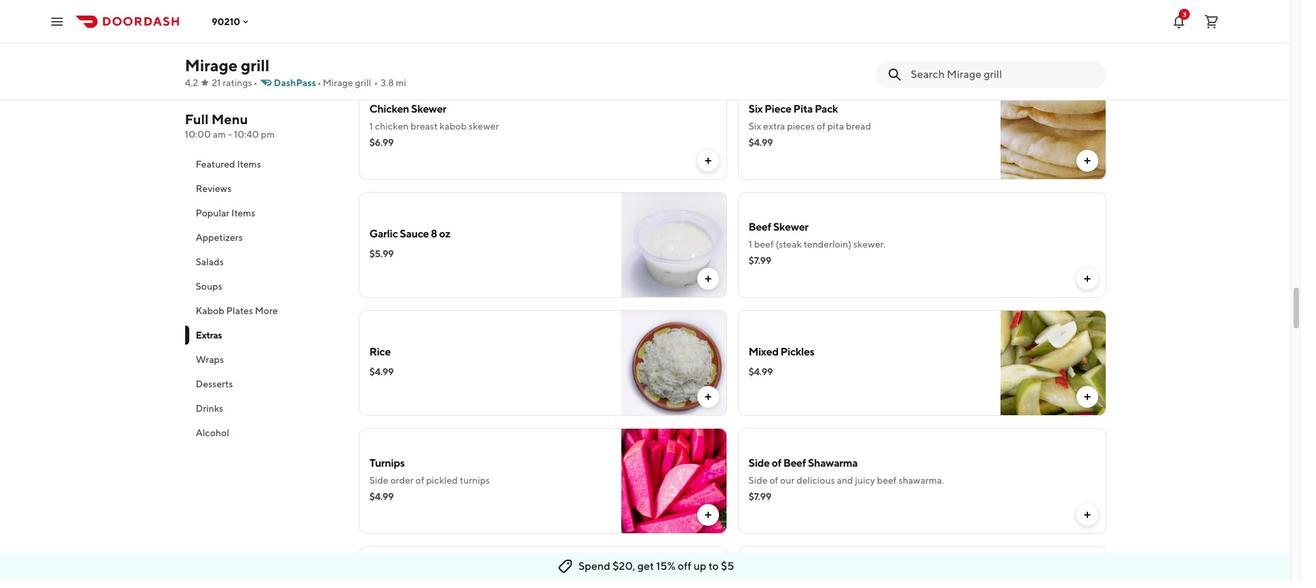 Task type: locate. For each thing, give the bounding box(es) containing it.
mirage up 21 at the left
[[185, 56, 238, 75]]

•
[[254, 77, 258, 88], [318, 77, 322, 88], [374, 77, 378, 88]]

2 $7.99 from the top
[[749, 491, 772, 502]]

mirage right dashpass •
[[323, 77, 353, 88]]

mirage for mirage grill • 3.8 mi
[[323, 77, 353, 88]]

breast
[[411, 121, 438, 132]]

$4.99 down extra
[[749, 137, 773, 148]]

0 vertical spatial beef
[[749, 221, 772, 234]]

featured items button
[[185, 152, 342, 176]]

1 horizontal spatial 1
[[749, 239, 753, 250]]

mixed pickles image
[[1001, 310, 1107, 416]]

0 horizontal spatial skewer
[[411, 103, 447, 115]]

mirage grill
[[185, 56, 270, 75]]

0 vertical spatial grill
[[241, 56, 270, 75]]

1 horizontal spatial •
[[318, 77, 322, 88]]

3
[[1183, 10, 1187, 18]]

skewer
[[469, 121, 499, 132]]

$7.99 inside side of beef shawarma side of our delicious and juicy beef shawarma. $7.99
[[749, 491, 772, 502]]

0 items, open order cart image
[[1204, 13, 1221, 30]]

pita
[[828, 121, 845, 132]]

mi
[[396, 77, 407, 88]]

six left extra
[[749, 121, 762, 132]]

1 $7.99 from the top
[[749, 255, 772, 266]]

add item to cart image
[[703, 37, 714, 48], [1082, 37, 1093, 48], [703, 274, 714, 284], [1082, 274, 1093, 284], [703, 510, 714, 521], [1082, 510, 1093, 521]]

0 vertical spatial mirage
[[185, 56, 238, 75]]

skewer for chicken skewer
[[411, 103, 447, 115]]

beef inside beef skewer 1 beef (steak tenderloin) skewer. $7.99
[[755, 239, 774, 250]]

0 horizontal spatial beef
[[749, 221, 772, 234]]

1
[[370, 121, 373, 132], [749, 239, 753, 250]]

beef right juicy
[[878, 475, 897, 486]]

1 horizontal spatial beef
[[784, 457, 807, 470]]

$5.99
[[370, 248, 394, 259]]

$4.99
[[749, 137, 773, 148], [370, 367, 394, 377], [749, 367, 773, 377], [370, 491, 394, 502]]

of left pita
[[817, 121, 826, 132]]

appetizers
[[196, 232, 243, 243]]

open menu image
[[49, 13, 65, 30]]

soups button
[[185, 274, 342, 299]]

• for mirage grill • 3.8 mi
[[374, 77, 378, 88]]

reviews button
[[185, 176, 342, 201]]

tenderloin)
[[804, 239, 852, 250]]

0 vertical spatial 1
[[370, 121, 373, 132]]

six piece pita pack image
[[1001, 74, 1107, 180]]

1 left the (steak
[[749, 239, 753, 250]]

beef inside beef skewer 1 beef (steak tenderloin) skewer. $7.99
[[749, 221, 772, 234]]

1 horizontal spatial grill
[[355, 77, 371, 88]]

dashpass •
[[274, 77, 322, 88]]

items right popular
[[232, 208, 256, 219]]

1 vertical spatial beef
[[878, 475, 897, 486]]

garlic sauce 8 oz image
[[621, 192, 727, 298]]

side inside turnips side order of pickled turnips $4.99
[[370, 475, 389, 486]]

1 vertical spatial items
[[232, 208, 256, 219]]

• left 3.8
[[374, 77, 378, 88]]

grill up "ratings"
[[241, 56, 270, 75]]

shawarma.
[[899, 475, 945, 486]]

90210
[[212, 16, 240, 27]]

kabob
[[196, 305, 225, 316]]

$4.99 down order
[[370, 491, 394, 502]]

six
[[749, 103, 763, 115], [749, 121, 762, 132]]

1 horizontal spatial skewer
[[774, 221, 809, 234]]

1 inside chicken skewer 1 chicken breast kabob skewer $6.99
[[370, 121, 373, 132]]

1 for chicken
[[370, 121, 373, 132]]

skewer up the (steak
[[774, 221, 809, 234]]

menu
[[212, 111, 248, 127]]

0 vertical spatial six
[[749, 103, 763, 115]]

1 vertical spatial beef
[[784, 457, 807, 470]]

$7.99
[[749, 255, 772, 266], [749, 491, 772, 502]]

10:40
[[234, 129, 259, 140]]

90210 button
[[212, 16, 251, 27]]

1 horizontal spatial beef
[[878, 475, 897, 486]]

21 ratings •
[[212, 77, 258, 88]]

featured items
[[196, 159, 261, 170]]

of right order
[[416, 475, 425, 486]]

drinks
[[196, 403, 223, 414]]

1 six from the top
[[749, 103, 763, 115]]

1 vertical spatial mirage
[[323, 77, 353, 88]]

1 vertical spatial $7.99
[[749, 491, 772, 502]]

mixed
[[749, 346, 779, 358]]

six left the piece
[[749, 103, 763, 115]]

$6.99
[[370, 137, 394, 148]]

grill for mirage grill
[[241, 56, 270, 75]]

shawarma
[[808, 457, 858, 470]]

$4.99 down rice
[[370, 367, 394, 377]]

beef
[[755, 239, 774, 250], [878, 475, 897, 486]]

of left our
[[770, 475, 779, 486]]

beef left the (steak
[[755, 239, 774, 250]]

beef
[[749, 221, 772, 234], [784, 457, 807, 470]]

turnips image
[[621, 428, 727, 534]]

appetizers button
[[185, 225, 342, 250]]

1 vertical spatial six
[[749, 121, 762, 132]]

mixed pickles
[[749, 346, 815, 358]]

skewer up breast
[[411, 103, 447, 115]]

wraps button
[[185, 348, 342, 372]]

grill
[[241, 56, 270, 75], [355, 77, 371, 88]]

up
[[694, 560, 707, 573]]

• right 'dashpass'
[[318, 77, 322, 88]]

salads
[[196, 257, 224, 267]]

1 horizontal spatial mirage
[[323, 77, 353, 88]]

grill left 3.8
[[355, 77, 371, 88]]

0 horizontal spatial grill
[[241, 56, 270, 75]]

mirage for mirage grill
[[185, 56, 238, 75]]

0 horizontal spatial beef
[[755, 239, 774, 250]]

skewer inside chicken skewer 1 chicken breast kabob skewer $6.99
[[411, 103, 447, 115]]

items up reviews button
[[237, 159, 261, 170]]

1 for beef
[[749, 239, 753, 250]]

1 vertical spatial skewer
[[774, 221, 809, 234]]

3 • from the left
[[374, 77, 378, 88]]

add item to cart image for six piece pita pack
[[1082, 155, 1093, 166]]

1 up $6.99 on the top
[[370, 121, 373, 132]]

items
[[237, 159, 261, 170], [232, 208, 256, 219]]

popular
[[196, 208, 230, 219]]

items inside button
[[232, 208, 256, 219]]

chicken
[[370, 103, 409, 115]]

get
[[638, 560, 654, 573]]

• right "ratings"
[[254, 77, 258, 88]]

drinks button
[[185, 396, 342, 421]]

items inside button
[[237, 159, 261, 170]]

skewer
[[411, 103, 447, 115], [774, 221, 809, 234]]

skewer inside beef skewer 1 beef (steak tenderloin) skewer. $7.99
[[774, 221, 809, 234]]

skewer for beef skewer
[[774, 221, 809, 234]]

0 vertical spatial items
[[237, 159, 261, 170]]

1 • from the left
[[254, 77, 258, 88]]

2 horizontal spatial •
[[374, 77, 378, 88]]

0 horizontal spatial mirage
[[185, 56, 238, 75]]

0 horizontal spatial •
[[254, 77, 258, 88]]

1 vertical spatial grill
[[355, 77, 371, 88]]

side
[[749, 457, 770, 470], [370, 475, 389, 486], [749, 475, 768, 486]]

0 vertical spatial skewer
[[411, 103, 447, 115]]

3.8
[[381, 77, 394, 88]]

1 vertical spatial 1
[[749, 239, 753, 250]]

10:00
[[185, 129, 211, 140]]

add item to cart image
[[703, 155, 714, 166], [1082, 155, 1093, 166], [703, 392, 714, 403], [1082, 392, 1093, 403]]

0 horizontal spatial 1
[[370, 121, 373, 132]]

0 vertical spatial beef
[[755, 239, 774, 250]]

1 inside beef skewer 1 beef (steak tenderloin) skewer. $7.99
[[749, 239, 753, 250]]

pickles
[[781, 346, 815, 358]]

notification bell image
[[1172, 13, 1188, 30]]

items for featured items
[[237, 159, 261, 170]]

wraps
[[196, 354, 224, 365]]

of inside six piece pita pack six extra pieces of pita bread $4.99
[[817, 121, 826, 132]]

$4.99 down mixed
[[749, 367, 773, 377]]

spend $20, get 15% off up to $5
[[579, 560, 735, 573]]

0 vertical spatial $7.99
[[749, 255, 772, 266]]



Task type: describe. For each thing, give the bounding box(es) containing it.
and
[[837, 475, 854, 486]]

ratings
[[223, 77, 252, 88]]

chicken skewer 1 chicken breast kabob skewer $6.99
[[370, 103, 499, 148]]

alcohol
[[196, 428, 229, 439]]

spend
[[579, 560, 611, 573]]

turnips
[[370, 457, 405, 470]]

kabob
[[440, 121, 467, 132]]

pieces
[[788, 121, 815, 132]]

beef skewer 1 beef (steak tenderloin) skewer. $7.99
[[749, 221, 886, 266]]

six piece pita pack six extra pieces of pita bread $4.99
[[749, 103, 872, 148]]

$4.99 inside turnips side order of pickled turnips $4.99
[[370, 491, 394, 502]]

popular items button
[[185, 201, 342, 225]]

beef inside side of beef shawarma side of our delicious and juicy beef shawarma. $7.99
[[784, 457, 807, 470]]

salads button
[[185, 250, 342, 274]]

delicious
[[797, 475, 836, 486]]

2 six from the top
[[749, 121, 762, 132]]

beef inside side of beef shawarma side of our delicious and juicy beef shawarma. $7.99
[[878, 475, 897, 486]]

side of beef shawarma side of our delicious and juicy beef shawarma. $7.99
[[749, 457, 945, 502]]

$7.99 inside beef skewer 1 beef (steak tenderloin) skewer. $7.99
[[749, 255, 772, 266]]

to
[[709, 560, 719, 573]]

turnips
[[460, 475, 490, 486]]

turnips side order of pickled turnips $4.99
[[370, 457, 490, 502]]

8
[[431, 227, 437, 240]]

$5
[[721, 560, 735, 573]]

our
[[781, 475, 795, 486]]

popular items
[[196, 208, 256, 219]]

garlic sauce 8 oz
[[370, 227, 451, 240]]

chicken
[[375, 121, 409, 132]]

oz
[[439, 227, 451, 240]]

bread
[[847, 121, 872, 132]]

Item Search search field
[[911, 67, 1096, 82]]

soups
[[196, 281, 222, 292]]

full
[[185, 111, 209, 127]]

rice
[[370, 346, 391, 358]]

plates
[[226, 305, 253, 316]]

pm
[[261, 129, 275, 140]]

items for popular items
[[232, 208, 256, 219]]

add item to cart image for mixed pickles
[[1082, 392, 1093, 403]]

2 • from the left
[[318, 77, 322, 88]]

kabob plates more
[[196, 305, 278, 316]]

add item to cart image for rice
[[703, 392, 714, 403]]

of inside turnips side order of pickled turnips $4.99
[[416, 475, 425, 486]]

dashpass
[[274, 77, 316, 88]]

• for 21 ratings •
[[254, 77, 258, 88]]

piece
[[765, 103, 792, 115]]

$20,
[[613, 560, 636, 573]]

pickled
[[426, 475, 458, 486]]

am
[[213, 129, 226, 140]]

pack
[[815, 103, 839, 115]]

skewer.
[[854, 239, 886, 250]]

(steak
[[776, 239, 802, 250]]

featured
[[196, 159, 235, 170]]

grill for mirage grill • 3.8 mi
[[355, 77, 371, 88]]

more
[[255, 305, 278, 316]]

$4.99 inside six piece pita pack six extra pieces of pita bread $4.99
[[749, 137, 773, 148]]

4.2
[[185, 77, 198, 88]]

reviews
[[196, 183, 232, 194]]

juicy
[[856, 475, 876, 486]]

pita
[[794, 103, 813, 115]]

-
[[228, 129, 232, 140]]

off
[[678, 560, 692, 573]]

garlic
[[370, 227, 398, 240]]

of up our
[[772, 457, 782, 470]]

full menu 10:00 am - 10:40 pm
[[185, 111, 275, 140]]

mirage grill • 3.8 mi
[[323, 77, 407, 88]]

desserts button
[[185, 372, 342, 396]]

extras
[[196, 330, 222, 341]]

desserts
[[196, 379, 233, 390]]

rice image
[[621, 310, 727, 416]]

15%
[[657, 560, 676, 573]]

kabob plates more button
[[185, 299, 342, 323]]

21
[[212, 77, 221, 88]]

sauce
[[400, 227, 429, 240]]

extra
[[764, 121, 786, 132]]

order
[[391, 475, 414, 486]]

alcohol button
[[185, 421, 342, 445]]



Task type: vqa. For each thing, say whether or not it's contained in the screenshot.
CHEESEBURGER image
no



